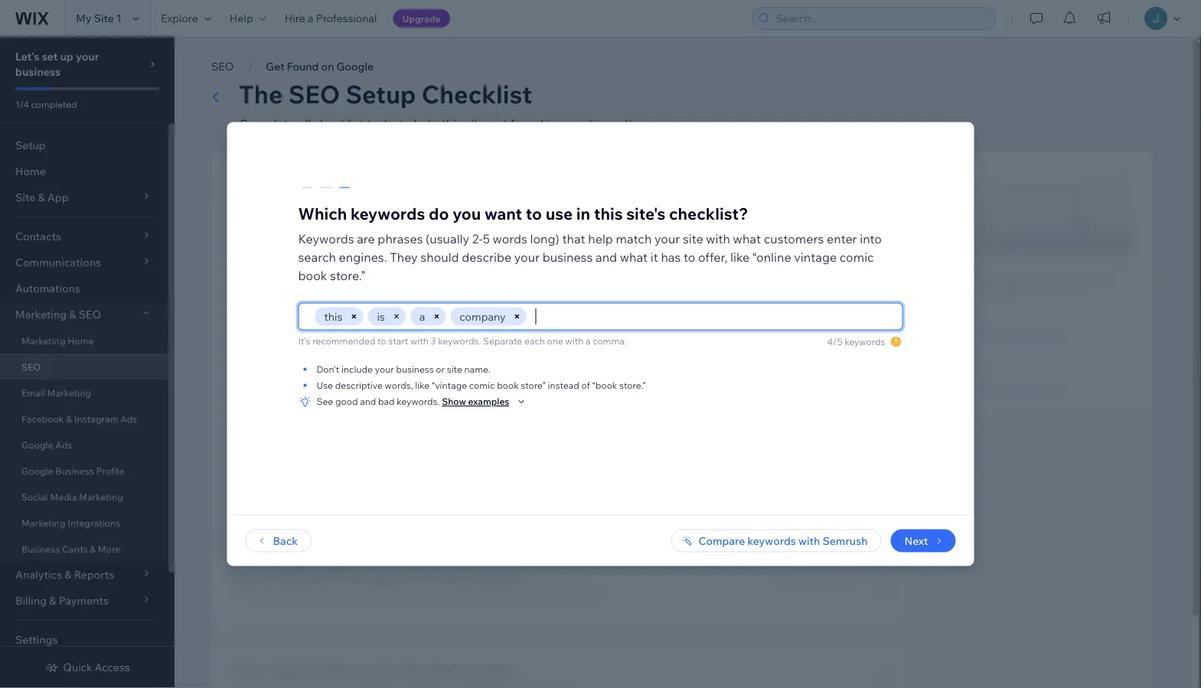 Task type: describe. For each thing, give the bounding box(es) containing it.
want
[[485, 204, 522, 224]]

0 vertical spatial 3
[[431, 335, 436, 346]]

expert
[[1035, 381, 1067, 394]]

this inside the seo setup checklist complete all checklist tasks to help this site get found in search results.
[[442, 116, 462, 132]]

get started button
[[630, 527, 734, 554]]

2 vertical spatial help
[[489, 377, 511, 390]]

google down 4/5
[[787, 350, 836, 367]]

which
[[298, 204, 347, 224]]

enter
[[827, 231, 857, 246]]

build
[[627, 414, 652, 428]]

0 vertical spatial keywords.
[[438, 335, 481, 346]]

back button
[[245, 529, 312, 552]]

words,
[[385, 380, 413, 391]]

seo right an
[[1010, 381, 1033, 394]]

with up don't include your business or site name.
[[410, 335, 429, 346]]

instead
[[548, 380, 579, 391]]

optimize
[[273, 571, 327, 586]]

checklist inside the seo setup checklist complete all checklist tasks to help this site get found in search results.
[[422, 78, 532, 109]]

next button
[[891, 529, 956, 552]]

facebook & instagram ads link
[[0, 406, 168, 432]]

see how the seo setup checklist helps this site.
[[950, 269, 1118, 296]]

keywords for 4/5
[[845, 336, 885, 347]]

0 horizontal spatial of
[[582, 380, 590, 391]]

1 vertical spatial for
[[775, 414, 790, 428]]

2:
[[260, 571, 270, 586]]

helps
[[950, 283, 977, 296]]

setup link
[[0, 132, 168, 158]]

seo inside step 3: keep building on this site's seo progress heading
[[433, 662, 458, 678]]

see for see good and bad keywords.
[[317, 396, 333, 407]]

start
[[529, 350, 562, 367]]

complete inside the seo setup checklist complete all checklist tasks to help this site get found in search results.
[[239, 116, 295, 132]]

compare keywords with semrush button
[[671, 529, 882, 552]]

watch
[[1023, 283, 1055, 296]]

site.
[[1000, 283, 1020, 296]]

marketing integrations link
[[0, 510, 168, 536]]

upgrade
[[402, 13, 441, 24]]

hire an seo expert
[[973, 381, 1067, 394]]

a left comma.
[[586, 335, 591, 346]]

facebook
[[21, 413, 64, 425]]

1 vertical spatial checklist
[[729, 414, 773, 428]]

seo inside the seo setup checklist complete all checklist tasks to help this site get found in search results.
[[288, 78, 340, 109]]

search inside the seo setup checklist complete all checklist tasks to help this site get found in search results.
[[560, 116, 598, 132]]

google up social
[[21, 465, 53, 477]]

0 horizontal spatial like
[[415, 380, 430, 391]]

explore
[[161, 11, 198, 25]]

marketing home link
[[0, 328, 168, 354]]

(usually
[[426, 231, 469, 246]]

1 vertical spatial pages
[[422, 588, 452, 601]]

1 horizontal spatial book
[[497, 380, 519, 391]]

& for seo
[[69, 308, 76, 321]]

for for search
[[420, 217, 438, 233]]

we'll
[[463, 377, 487, 390]]

marketing & seo
[[15, 308, 101, 321]]

offer,
[[698, 249, 728, 265]]

engines.
[[339, 249, 387, 265]]

ic google image
[[354, 503, 462, 517]]

2-
[[472, 231, 483, 246]]

comma.
[[593, 335, 627, 346]]

the right "optimize" at the left bottom of page
[[329, 571, 349, 586]]

site inside step 1: get the homepage ready for google search help get this site found online by completing these essential tasks.
[[296, 234, 314, 248]]

found for checklist
[[510, 116, 544, 132]]

marketing up integrations
[[79, 491, 123, 503]]

setup inside sidebar element
[[15, 139, 46, 152]]

we'll help you get a head start with the basics of seo so people can find this site online.
[[463, 377, 901, 390]]

do
[[429, 204, 449, 224]]

step inside heading
[[230, 662, 257, 678]]

seo inside seo link
[[21, 361, 41, 372]]

step 3: keep building on this site's seo progress heading
[[230, 661, 581, 679]]

quick access
[[63, 661, 130, 674]]

compare
[[699, 534, 745, 547]]

the seo setup checklist complete all checklist tasks to help this site get found in search results.
[[239, 78, 642, 132]]

1 horizontal spatial so
[[731, 377, 743, 390]]

ready
[[384, 217, 418, 233]]

7/19
[[839, 580, 857, 591]]

site's inside which keywords do you want to use in this site's checklist? keywords are phrases (usually 2-5 words long) that help match your site with what customers enter into search engines. they should describe your business and what it has to offer, like "online vintage comic book store."
[[627, 204, 666, 224]]

match
[[616, 231, 652, 246]]

all
[[298, 116, 311, 132]]

1 vertical spatial ads
[[55, 439, 72, 451]]

essential
[[485, 234, 529, 248]]

seo down comma.
[[598, 350, 627, 367]]

2 horizontal spatial on
[[767, 350, 784, 367]]

business or brand name
[[230, 162, 337, 173]]

automations link
[[0, 276, 168, 302]]

a left the professional
[[308, 11, 314, 25]]

google inside button
[[337, 60, 374, 73]]

1/4 completed
[[15, 98, 77, 110]]

1 horizontal spatial of
[[694, 377, 704, 390]]

0 horizontal spatial can
[[606, 414, 624, 428]]

tasks inside step 2: optimize the site pages for search engines complete these tasks to make the site pages easier to find in search results.
[[312, 588, 338, 601]]

brand
[[282, 162, 309, 173]]

it's
[[298, 335, 310, 346]]

completing
[[395, 234, 452, 248]]

one
[[547, 335, 563, 346]]

1 vertical spatial keywords.
[[397, 396, 440, 407]]

long)
[[530, 231, 560, 246]]

journey
[[630, 350, 680, 367]]

home inside home 'link'
[[15, 165, 46, 178]]

google down facebook on the bottom left of page
[[21, 439, 53, 451]]

up
[[60, 50, 73, 63]]

should
[[421, 249, 459, 265]]

engines
[[476, 571, 522, 586]]

let's
[[15, 50, 39, 63]]

show examples button
[[442, 395, 528, 408]]

0 vertical spatial or
[[271, 162, 280, 173]]

site
[[94, 11, 114, 25]]

your up words,
[[375, 364, 394, 375]]

let's set up your business
[[15, 50, 99, 78]]

access
[[95, 661, 130, 674]]

marketing home
[[21, 335, 94, 346]]

phrases
[[378, 231, 423, 246]]

with inside button
[[799, 534, 820, 547]]

1:12
[[1102, 227, 1121, 241]]

instagram
[[74, 413, 118, 425]]

seo left learning
[[973, 329, 995, 343]]

business cards & more link
[[0, 536, 168, 562]]

easier
[[455, 588, 485, 601]]

1:
[[260, 217, 270, 233]]

your up head
[[565, 350, 595, 367]]

1 horizontal spatial find
[[804, 377, 824, 390]]

step 2: optimize the site pages for search engines heading
[[230, 570, 605, 588]]

started
[[672, 533, 716, 548]]

see for see how the seo setup checklist helps this site.
[[950, 269, 969, 282]]

1 vertical spatial business
[[55, 465, 94, 477]]

home inside marketing home link
[[68, 335, 94, 346]]

these inside step 1: get the homepage ready for google search help get this site found online by completing these essential tasks.
[[455, 234, 483, 248]]

4/5
[[827, 336, 843, 347]]

hub
[[1044, 329, 1065, 343]]

people
[[746, 377, 781, 390]]

seo inside button
[[211, 60, 234, 73]]

which keywords do you want to use in this site's checklist? keywords are phrases (usually 2-5 words long) that help match your site with what customers enter into search engines. they should describe your business and what it has to offer, like "online vintage comic book store."
[[298, 204, 882, 283]]

answer 3 questions so we can build a personalized checklist for this site
[[475, 414, 831, 428]]

business for or
[[230, 162, 269, 173]]

seo inside see how the seo setup checklist helps this site.
[[1014, 269, 1036, 282]]

the
[[239, 78, 283, 109]]

this inside see how the seo setup checklist helps this site.
[[979, 283, 998, 296]]

2 vertical spatial &
[[90, 543, 96, 555]]

get found on google button
[[258, 55, 381, 78]]

keywords
[[298, 231, 354, 246]]

1 horizontal spatial you
[[514, 377, 532, 390]]

show
[[442, 396, 466, 407]]

book inside which keywords do you want to use in this site's checklist? keywords are phrases (usually 2-5 words long) that help match your site with what customers enter into search engines. they should describe your business and what it has to offer, like "online vintage comic book store."
[[298, 268, 327, 283]]

0 vertical spatial can
[[783, 377, 801, 390]]

separate
[[483, 335, 522, 346]]

it
[[651, 249, 658, 265]]

setup inside see how the seo setup checklist helps this site.
[[1039, 269, 1069, 282]]

the inside step 1: get the homepage ready for google search help get this site found online by completing these essential tasks.
[[297, 217, 316, 233]]

integrations
[[68, 517, 120, 529]]

find inside step 2: optimize the site pages for search engines complete these tasks to make the site pages easier to find in search results.
[[500, 588, 519, 601]]

step for step 2: optimize the site pages for search engines
[[230, 571, 257, 586]]

that
[[562, 231, 585, 246]]

you inside which keywords do you want to use in this site's checklist? keywords are phrases (usually 2-5 words long) that help match your site with what customers enter into search engines. they should describe your business and what it has to offer, like "online vintage comic book store."
[[453, 204, 481, 224]]

your inside let's set up your business
[[76, 50, 99, 63]]

1 horizontal spatial start
[[590, 377, 614, 390]]

checklist inside the seo setup checklist complete all checklist tasks to help this site get found in search results.
[[313, 116, 364, 132]]

how
[[972, 269, 993, 282]]

& for instagram
[[66, 413, 72, 425]]

more
[[98, 543, 120, 555]]

business inside which keywords do you want to use in this site's checklist? keywords are phrases (usually 2-5 words long) that help match your site with what customers enter into search engines. they should describe your business and what it has to offer, like "online vintage comic book store."
[[543, 249, 593, 265]]

4/5 keywords
[[827, 336, 885, 347]]



Task type: locate. For each thing, give the bounding box(es) containing it.
0 vertical spatial setup
[[346, 78, 416, 109]]

to inside the seo setup checklist complete all checklist tasks to help this site get found in search results.
[[399, 116, 411, 132]]

0 horizontal spatial comic
[[469, 380, 495, 391]]

0 vertical spatial hire
[[285, 11, 305, 25]]

book up "examples"
[[497, 380, 519, 391]]

1 vertical spatial home
[[68, 335, 94, 346]]

seo down automations link
[[79, 308, 101, 321]]

get inside step 1: get the homepage ready for google search help get this site found online by completing these essential tasks.
[[272, 217, 294, 233]]

found inside the seo setup checklist complete all checklist tasks to help this site get found in search results.
[[510, 116, 544, 132]]

1 vertical spatial found
[[316, 234, 345, 248]]

found inside step 1: get the homepage ready for google search help get this site found online by completing these essential tasks.
[[316, 234, 345, 248]]

seo left the progress
[[433, 662, 458, 678]]

0 vertical spatial business
[[230, 162, 269, 173]]

with inside which keywords do you want to use in this site's checklist? keywords are phrases (usually 2-5 words long) that help match your site with what customers enter into search engines. they should describe your business and what it has to offer, like "online vintage comic book store."
[[706, 231, 730, 246]]

0 horizontal spatial start
[[388, 335, 408, 346]]

personalized
[[662, 414, 726, 428]]

1 vertical spatial complete
[[230, 588, 279, 601]]

seo up "email"
[[21, 361, 41, 372]]

bad
[[378, 396, 395, 407]]

business for cards
[[21, 543, 60, 555]]

marketing inside popup button
[[15, 308, 67, 321]]

0 horizontal spatial find
[[500, 588, 519, 601]]

the up 'site.' at top
[[995, 269, 1012, 282]]

step left 2:
[[230, 571, 257, 586]]

get left started
[[648, 533, 670, 548]]

checklist down people
[[729, 414, 773, 428]]

next
[[905, 534, 928, 547]]

marketing down social
[[21, 517, 66, 529]]

set
[[42, 50, 58, 63]]

1 horizontal spatial tasks
[[367, 116, 397, 132]]

0 horizontal spatial these
[[281, 588, 309, 601]]

1 horizontal spatial site's
[[627, 204, 666, 224]]

don't include your business or site name.
[[317, 364, 490, 375]]

0 horizontal spatial tasks
[[312, 588, 338, 601]]

the right make
[[382, 588, 399, 601]]

with right one
[[565, 335, 584, 346]]

2 horizontal spatial setup
[[1039, 269, 1069, 282]]

store." right "book
[[619, 380, 646, 391]]

1 vertical spatial book
[[497, 380, 519, 391]]

step
[[230, 217, 257, 233], [230, 571, 257, 586], [230, 662, 257, 678]]

site's up 'match'
[[627, 204, 666, 224]]

1 horizontal spatial hire
[[973, 381, 993, 394]]

1 horizontal spatial pages
[[422, 588, 452, 601]]

for for engines
[[414, 571, 431, 586]]

get for get found on google
[[266, 60, 284, 73]]

a right is at the top of page
[[419, 310, 425, 323]]

step 2: optimize the site pages for search engines complete these tasks to make the site pages easier to find in search results.
[[230, 571, 605, 601]]

step left 1:
[[230, 217, 257, 233]]

checklist inside see how the seo setup checklist helps this site.
[[1071, 269, 1118, 282]]

seo inside the marketing & seo popup button
[[79, 308, 101, 321]]

& right facebook on the bottom left of page
[[66, 413, 72, 425]]

1 vertical spatial help
[[230, 234, 253, 248]]

found
[[287, 60, 319, 73]]

2 vertical spatial found
[[725, 350, 764, 367]]

marketing for &
[[15, 308, 67, 321]]

with left semrush at the bottom right of page
[[799, 534, 820, 547]]

your down tasks.
[[514, 249, 540, 265]]

like right offer,
[[730, 249, 750, 265]]

google business profile
[[21, 465, 124, 477]]

step 3: keep building on this site's seo progress
[[230, 662, 514, 678]]

this inside which keywords do you want to use in this site's checklist? keywords are phrases (usually 2-5 words long) that help match your site with what customers enter into search engines. they should describe your business and what it has to offer, like "online vintage comic book store."
[[594, 204, 623, 224]]

business down the let's
[[15, 65, 61, 78]]

0 vertical spatial help
[[230, 11, 253, 25]]

describe
[[462, 249, 512, 265]]

the
[[297, 217, 316, 233], [995, 269, 1012, 282], [640, 377, 657, 390], [329, 571, 349, 586], [382, 588, 399, 601]]

google inside step 1: get the homepage ready for google search help get this site found online by completing these essential tasks.
[[440, 217, 483, 233]]

home up seo link
[[68, 335, 94, 346]]

with
[[706, 231, 730, 246], [410, 335, 429, 346], [565, 335, 584, 346], [616, 377, 638, 390], [799, 534, 820, 547]]

0 vertical spatial start
[[388, 335, 408, 346]]

0 vertical spatial store."
[[330, 268, 366, 283]]

business up social media marketing
[[55, 465, 94, 477]]

site's
[[627, 204, 666, 224], [400, 662, 430, 678]]

keywords right 4/5
[[845, 336, 885, 347]]

site inside which keywords do you want to use in this site's checklist? keywords are phrases (usually 2-5 words long) that help match your site with what customers enter into search engines. they should describe your business and what it has to offer, like "online vintage comic book store."
[[683, 231, 703, 246]]

marketing up facebook & instagram ads
[[47, 387, 91, 399]]

so left we
[[575, 414, 587, 428]]

0 vertical spatial keywords
[[351, 204, 425, 224]]

1 vertical spatial so
[[575, 414, 587, 428]]

step for step 1: get the homepage ready for google search
[[230, 217, 257, 233]]

hire left an
[[973, 381, 993, 394]]

name.
[[464, 364, 490, 375]]

are
[[357, 231, 375, 246]]

on up people
[[767, 350, 784, 367]]

get inside popup button
[[648, 533, 670, 548]]

the down the journey
[[640, 377, 657, 390]]

keep
[[274, 662, 304, 678]]

step left 3: on the left of the page
[[230, 662, 257, 678]]

start right head
[[590, 377, 614, 390]]

home link
[[0, 158, 168, 185]]

on
[[321, 60, 334, 73], [767, 350, 784, 367], [358, 662, 373, 678]]

vintage
[[794, 249, 837, 265]]

2 vertical spatial for
[[414, 571, 431, 586]]

seo down get found on google button
[[288, 78, 340, 109]]

don't
[[317, 364, 339, 375]]

1 horizontal spatial on
[[358, 662, 373, 678]]

& inside 'link'
[[66, 413, 72, 425]]

complete inside step 2: optimize the site pages for search engines complete these tasks to make the site pages easier to find in search results.
[[230, 588, 279, 601]]

these
[[455, 234, 483, 248], [281, 588, 309, 601]]

hire a professional
[[285, 11, 377, 25]]

keywords
[[351, 204, 425, 224], [845, 336, 885, 347], [748, 534, 796, 547]]

hire for hire an seo expert
[[973, 381, 993, 394]]

business
[[15, 65, 61, 78], [543, 249, 593, 265], [396, 364, 434, 375]]

0 vertical spatial help
[[414, 116, 439, 132]]

Search... field
[[771, 8, 991, 29]]

or left brand
[[271, 162, 280, 173]]

step inside step 1: get the homepage ready for google search help get this site found online by completing these essential tasks.
[[230, 217, 257, 233]]

on inside button
[[321, 60, 334, 73]]

for
[[420, 217, 438, 233], [775, 414, 790, 428], [414, 571, 431, 586]]

keywords for which
[[351, 204, 425, 224]]

ads up google business profile
[[55, 439, 72, 451]]

the inside see how the seo setup checklist helps this site.
[[995, 269, 1012, 282]]

"book
[[592, 380, 617, 391]]

marketing for integrations
[[21, 517, 66, 529]]

0 horizontal spatial setup
[[15, 139, 46, 152]]

settings
[[15, 633, 58, 647]]

start up don't include your business or site name.
[[388, 335, 408, 346]]

help inside button
[[230, 11, 253, 25]]

1:12 button
[[950, 175, 1135, 255]]

0 vertical spatial like
[[730, 249, 750, 265]]

business up words,
[[396, 364, 434, 375]]

like inside which keywords do you want to use in this site's checklist? keywords are phrases (usually 2-5 words long) that help match your site with what customers enter into search engines. they should describe your business and what it has to offer, like "online vintage comic book store."
[[730, 249, 750, 265]]

use
[[546, 204, 573, 224]]

None field
[[531, 304, 886, 330]]

see up helps
[[950, 269, 969, 282]]

2 horizontal spatial in
[[576, 204, 590, 224]]

keywords right compare
[[748, 534, 796, 547]]

seo right basics
[[706, 377, 729, 390]]

marketing integrations
[[21, 517, 120, 529]]

0 vertical spatial site's
[[627, 204, 666, 224]]

by
[[381, 234, 393, 248]]

get inside button
[[266, 60, 284, 73]]

google down the professional
[[337, 60, 374, 73]]

business inside let's set up your business
[[15, 65, 61, 78]]

results. inside the seo setup checklist complete all checklist tasks to help this site get found in search results.
[[600, 116, 642, 132]]

2 vertical spatial keywords
[[748, 534, 796, 547]]

hire for hire a professional
[[285, 11, 305, 25]]

step inside step 2: optimize the site pages for search engines complete these tasks to make the site pages easier to find in search results.
[[230, 571, 257, 586]]

business
[[230, 162, 269, 173], [55, 465, 94, 477], [21, 543, 60, 555]]

0 vertical spatial what
[[733, 231, 761, 246]]

this inside step 1: get the homepage ready for google search help get this site found online by completing these essential tasks.
[[275, 234, 293, 248]]

1 horizontal spatial home
[[68, 335, 94, 346]]

this inside heading
[[375, 662, 397, 678]]

0 horizontal spatial on
[[321, 60, 334, 73]]

these down "optimize" at the left bottom of page
[[281, 588, 309, 601]]

for inside step 2: optimize the site pages for search engines complete these tasks to make the site pages easier to find in search results.
[[414, 571, 431, 586]]

seo up the watch
[[1014, 269, 1036, 282]]

step 1: get the homepage ready for google search heading
[[230, 216, 560, 234]]

1 vertical spatial &
[[66, 413, 72, 425]]

your right up
[[76, 50, 99, 63]]

0 vertical spatial for
[[420, 217, 438, 233]]

business down that
[[543, 249, 593, 265]]

get for get started
[[648, 533, 670, 548]]

1 vertical spatial find
[[500, 588, 519, 601]]

site's inside heading
[[400, 662, 430, 678]]

an
[[996, 381, 1008, 394]]

0 vertical spatial results.
[[600, 116, 642, 132]]

for up completing
[[420, 217, 438, 233]]

can right we
[[606, 414, 624, 428]]

get inside step 1: get the homepage ready for google search help get this site found online by completing these essential tasks.
[[256, 234, 272, 248]]

social media marketing link
[[0, 484, 168, 510]]

0 horizontal spatial and
[[360, 396, 376, 407]]

with up offer,
[[706, 231, 730, 246]]

descriptive
[[335, 380, 383, 391]]

0 horizontal spatial what
[[620, 249, 648, 265]]

1 vertical spatial tasks
[[312, 588, 338, 601]]

like
[[730, 249, 750, 265], [415, 380, 430, 391]]

home down "setup" link
[[15, 165, 46, 178]]

online.
[[868, 377, 901, 390]]

checklist?
[[669, 204, 748, 224]]

these left 5
[[455, 234, 483, 248]]

1 vertical spatial help
[[588, 231, 613, 246]]

comic
[[840, 249, 874, 265], [469, 380, 495, 391]]

you down start
[[514, 377, 532, 390]]

words
[[493, 231, 527, 246]]

marketing & seo button
[[0, 302, 168, 328]]

1 vertical spatial like
[[415, 380, 430, 391]]

3 step from the top
[[230, 662, 257, 678]]

book down keywords
[[298, 268, 327, 283]]

of left "book
[[582, 380, 590, 391]]

on right "building"
[[358, 662, 373, 678]]

0 vertical spatial get
[[266, 60, 284, 73]]

get inside the seo setup checklist complete all checklist tasks to help this site get found in search results.
[[488, 116, 508, 132]]

comic up show examples popup button
[[469, 380, 495, 391]]

these inside step 2: optimize the site pages for search engines complete these tasks to make the site pages easier to find in search results.
[[281, 588, 309, 601]]

or
[[271, 162, 280, 173], [436, 364, 445, 375]]

comic inside which keywords do you want to use in this site's checklist? keywords are phrases (usually 2-5 words long) that help match your site with what customers enter into search engines. they should describe your business and what it has to offer, like "online vintage comic book store."
[[840, 249, 874, 265]]

sidebar element
[[0, 37, 175, 688]]

"online
[[752, 249, 791, 265]]

0 vertical spatial checklist
[[313, 116, 364, 132]]

in inside which keywords do you want to use in this site's checklist? keywords are phrases (usually 2-5 words long) that help match your site with what customers enter into search engines. they should describe your business and what it has to offer, like "online vintage comic book store."
[[576, 204, 590, 224]]

0 vertical spatial tasks
[[367, 116, 397, 132]]

has
[[661, 249, 681, 265]]

0 horizontal spatial pages
[[376, 571, 412, 586]]

1 vertical spatial setup
[[15, 139, 46, 152]]

questions
[[524, 414, 573, 428]]

1 horizontal spatial 3
[[515, 414, 521, 428]]

help inside which keywords do you want to use in this site's checklist? keywords are phrases (usually 2-5 words long) that help match your site with what customers enter into search engines. they should describe your business and what it has to offer, like "online vintage comic book store."
[[588, 231, 613, 246]]

2 vertical spatial get
[[648, 533, 670, 548]]

watch video
[[1023, 283, 1087, 296]]

0 horizontal spatial checklist
[[422, 78, 532, 109]]

3 up don't include your business or site name.
[[431, 335, 436, 346]]

and inside which keywords do you want to use in this site's checklist? keywords are phrases (usually 2-5 words long) that help match your site with what customers enter into search engines. they should describe your business and what it has to offer, like "online vintage comic book store."
[[596, 249, 617, 265]]

1 vertical spatial in
[[576, 204, 590, 224]]

you up 2-
[[453, 204, 481, 224]]

in inside step 2: optimize the site pages for search engines complete these tasks to make the site pages easier to find in search results.
[[522, 588, 531, 601]]

a left head
[[554, 377, 560, 390]]

ads right instagram
[[120, 413, 137, 425]]

1 horizontal spatial ads
[[120, 413, 137, 425]]

1 horizontal spatial business
[[396, 364, 434, 375]]

marketing down marketing & seo
[[21, 335, 66, 346]]

&
[[69, 308, 76, 321], [66, 413, 72, 425], [90, 543, 96, 555]]

0 vertical spatial checklist
[[422, 78, 532, 109]]

setup down 1/4
[[15, 139, 46, 152]]

store." inside which keywords do you want to use in this site's checklist? keywords are phrases (usually 2-5 words long) that help match your site with what customers enter into search engines. they should describe your business and what it has to offer, like "online vintage comic book store."
[[330, 268, 366, 283]]

this
[[442, 116, 462, 132], [594, 204, 623, 224], [275, 234, 293, 248], [979, 283, 998, 296], [324, 310, 343, 323], [826, 377, 845, 390], [792, 414, 810, 428], [375, 662, 397, 678]]

0 horizontal spatial keywords
[[351, 204, 425, 224]]

& left more
[[90, 543, 96, 555]]

help inside step 1: get the homepage ready for google search help get this site found online by completing these essential tasks.
[[230, 234, 253, 248]]

see down the use
[[317, 396, 333, 407]]

site inside the seo setup checklist complete all checklist tasks to help this site get found in search results.
[[465, 116, 486, 132]]

store"
[[521, 380, 546, 391]]

setup inside the seo setup checklist complete all checklist tasks to help this site get found in search results.
[[346, 78, 416, 109]]

0 vertical spatial find
[[804, 377, 824, 390]]

what up "online
[[733, 231, 761, 246]]

social media marketing
[[21, 491, 123, 503]]

1 horizontal spatial these
[[455, 234, 483, 248]]

2 vertical spatial business
[[21, 543, 60, 555]]

can right people
[[783, 377, 801, 390]]

of right basics
[[694, 377, 704, 390]]

keywords up by
[[351, 204, 425, 224]]

store." down engines. at top left
[[330, 268, 366, 283]]

1 vertical spatial and
[[360, 396, 376, 407]]

get right 1:
[[272, 217, 294, 233]]

complete down 2:
[[230, 588, 279, 601]]

1 vertical spatial comic
[[469, 380, 495, 391]]

1 vertical spatial 3
[[515, 414, 521, 428]]

keywords for compare
[[748, 534, 796, 547]]

business left cards
[[21, 543, 60, 555]]

1 vertical spatial what
[[620, 249, 648, 265]]

learning
[[998, 329, 1042, 343]]

3 right answer
[[515, 414, 521, 428]]

2 horizontal spatial found
[[725, 350, 764, 367]]

2 step from the top
[[230, 571, 257, 586]]

1 horizontal spatial found
[[510, 116, 544, 132]]

each
[[524, 335, 545, 346]]

help button
[[220, 0, 275, 37]]

basics
[[659, 377, 691, 390]]

0 horizontal spatial so
[[575, 414, 587, 428]]

0 vertical spatial found
[[510, 116, 544, 132]]

marketing down automations
[[15, 308, 67, 321]]

find down engines
[[500, 588, 519, 601]]

0 horizontal spatial you
[[453, 204, 481, 224]]

on right found
[[321, 60, 334, 73]]

so left people
[[731, 377, 743, 390]]

for down people
[[775, 414, 790, 428]]

search inside which keywords do you want to use in this site's checklist? keywords are phrases (usually 2-5 words long) that help match your site with what customers enter into search engines. they should describe your business and what it has to offer, like "online vintage comic book store."
[[298, 249, 336, 265]]

get left found
[[266, 60, 284, 73]]

found for the
[[316, 234, 345, 248]]

0 horizontal spatial checklist
[[313, 116, 364, 132]]

0 vertical spatial and
[[596, 249, 617, 265]]

find right people
[[804, 377, 824, 390]]

in inside the seo setup checklist complete all checklist tasks to help this site get found in search results.
[[547, 116, 557, 132]]

completed
[[31, 98, 77, 110]]

2 horizontal spatial business
[[543, 249, 593, 265]]

examples
[[468, 396, 509, 407]]

results. inside step 2: optimize the site pages for search engines complete these tasks to make the site pages easier to find in search results.
[[569, 588, 605, 601]]

hire right help button
[[285, 11, 305, 25]]

see inside see how the seo setup checklist helps this site.
[[950, 269, 969, 282]]

0 horizontal spatial 3
[[431, 335, 436, 346]]

in
[[547, 116, 557, 132], [576, 204, 590, 224], [522, 588, 531, 601]]

1 vertical spatial checklist
[[1071, 269, 1118, 282]]

0 horizontal spatial hire
[[285, 11, 305, 25]]

see
[[950, 269, 969, 282], [317, 396, 333, 407]]

checklist
[[313, 116, 364, 132], [729, 414, 773, 428]]

search
[[486, 217, 527, 233]]

2 vertical spatial on
[[358, 662, 373, 678]]

1 horizontal spatial comic
[[840, 249, 874, 265]]

0 horizontal spatial business
[[15, 65, 61, 78]]

keywords inside which keywords do you want to use in this site's checklist? keywords are phrases (usually 2-5 words long) that help match your site with what customers enter into search engines. they should describe your business and what it has to offer, like "online vintage comic book store."
[[351, 204, 425, 224]]

1 step from the top
[[230, 217, 257, 233]]

good
[[335, 396, 358, 407]]

ads inside 'link'
[[120, 413, 137, 425]]

& inside popup button
[[69, 308, 76, 321]]

0 vertical spatial see
[[950, 269, 969, 282]]

the right 1:
[[297, 217, 316, 233]]

compare keywords with semrush
[[699, 534, 868, 547]]

it's recommended to start with 3 keywords. separate each one with a comma.
[[298, 335, 627, 346]]

1 vertical spatial or
[[436, 364, 445, 375]]

0 vertical spatial &
[[69, 308, 76, 321]]

keywords. down words,
[[397, 396, 440, 407]]

a right 'build'
[[654, 414, 660, 428]]

semrush
[[823, 534, 868, 547]]

your up has
[[655, 231, 680, 246]]

with down the journey
[[616, 377, 638, 390]]

use descriptive words, like "vintage comic book store" instead of "book store."
[[317, 380, 646, 391]]

is
[[377, 310, 385, 323]]

pages left the easier
[[422, 588, 452, 601]]

google ads link
[[0, 432, 168, 458]]

on inside heading
[[358, 662, 373, 678]]

complete down the
[[239, 116, 295, 132]]

comic down into
[[840, 249, 874, 265]]

include
[[342, 364, 373, 375]]

email
[[21, 387, 45, 399]]

1 vertical spatial results.
[[569, 588, 605, 601]]

1/4
[[15, 98, 29, 110]]

for down ic google image
[[414, 571, 431, 586]]

0 vertical spatial home
[[15, 165, 46, 178]]

1 vertical spatial business
[[543, 249, 593, 265]]

see good and bad keywords.
[[317, 396, 440, 407]]

help
[[414, 116, 439, 132], [588, 231, 613, 246], [489, 377, 511, 390]]

setup up watch video
[[1039, 269, 1069, 282]]

get
[[488, 116, 508, 132], [256, 234, 272, 248], [700, 350, 722, 367], [535, 377, 552, 390]]

keywords inside button
[[748, 534, 796, 547]]

help inside the seo setup checklist complete all checklist tasks to help this site get found in search results.
[[414, 116, 439, 132]]

1 vertical spatial store."
[[619, 380, 646, 391]]

1 vertical spatial get
[[272, 217, 294, 233]]

marketing for home
[[21, 335, 66, 346]]

tasks inside the seo setup checklist complete all checklist tasks to help this site get found in search results.
[[367, 116, 397, 132]]

quick access button
[[45, 661, 130, 675]]

0 vertical spatial on
[[321, 60, 334, 73]]

like right words,
[[415, 380, 430, 391]]

for inside step 1: get the homepage ready for google search help get this site found online by completing these essential tasks.
[[420, 217, 438, 233]]

google ads
[[21, 439, 72, 451]]

get
[[266, 60, 284, 73], [272, 217, 294, 233], [648, 533, 670, 548]]



Task type: vqa. For each thing, say whether or not it's contained in the screenshot.
the left Analytics
no



